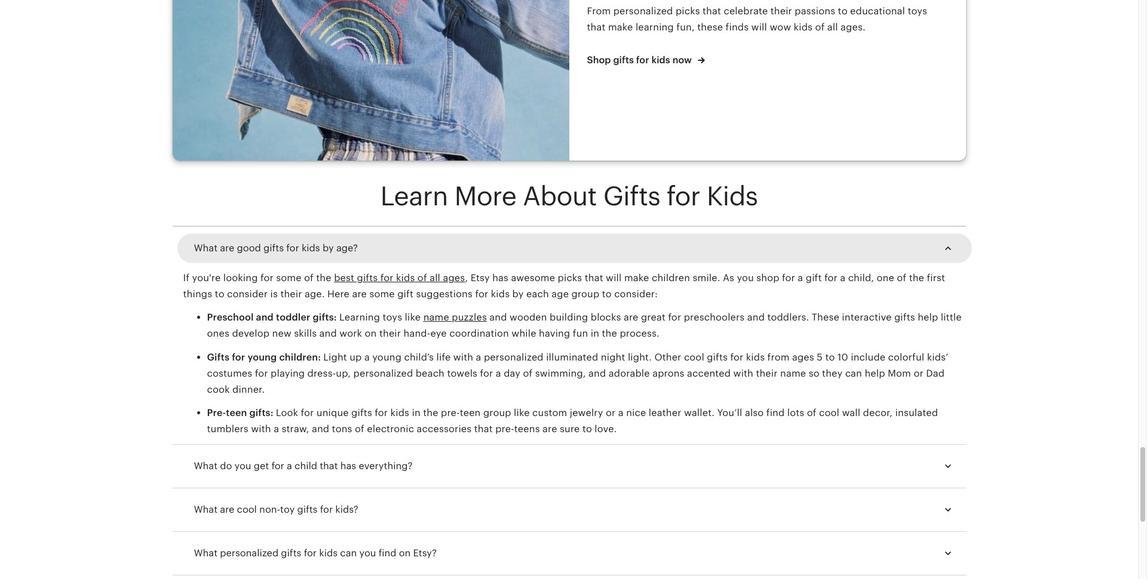 Task type: vqa. For each thing, say whether or not it's contained in the screenshot.
8:56am Nov 21, 2022 EST's THE FOR
no



Task type: locate. For each thing, give the bounding box(es) containing it.
has
[[492, 272, 509, 284], [340, 461, 356, 472]]

cool inside dropdown button
[[237, 505, 257, 516]]

0 vertical spatial find
[[767, 408, 785, 419]]

2 young from the left
[[372, 352, 402, 363]]

can inside light up a young child's life with a personalized illuminated night light. other cool gifts for kids from ages 5 to 10 include colorful kids' costumes for playing dress-up, personalized beach towels for a day of swimming, and adorable aprons accented with their name so they can help mom or dad cook dinner.
[[845, 368, 862, 379]]

0 horizontal spatial teen
[[226, 408, 247, 419]]

1 vertical spatial these
[[697, 22, 723, 33]]

2 horizontal spatial cool
[[819, 408, 840, 419]]

their inside score major "favorite grownup" points with these standout gift ideas for kids! from personalized picks that celebrate their passions to educational toys that make learning fun, these finds will wow kids of all ages.
[[771, 6, 792, 17]]

kids left now
[[652, 54, 670, 66]]

by inside dropdown button
[[323, 242, 334, 254]]

picks inside score major "favorite grownup" points with these standout gift ideas for kids! from personalized picks that celebrate their passions to educational toys that make learning fun, these finds will wow kids of all ages.
[[676, 6, 700, 17]]

0 vertical spatial make
[[608, 22, 633, 33]]

are inside dropdown button
[[220, 505, 234, 516]]

to down standout
[[838, 6, 848, 17]]

you left etsy?
[[359, 548, 376, 560]]

like
[[405, 312, 421, 323], [514, 408, 530, 419]]

1 horizontal spatial cool
[[684, 352, 704, 363]]

help down include
[[865, 368, 885, 379]]

for left kids?
[[320, 505, 333, 516]]

0 vertical spatial help
[[918, 312, 938, 323]]

0 horizontal spatial by
[[323, 242, 334, 254]]

ones
[[207, 328, 229, 340]]

0 horizontal spatial or
[[606, 408, 616, 419]]

to inside light up a young child's life with a personalized illuminated night light. other cool gifts for kids from ages 5 to 10 include colorful kids' costumes for playing dress-up, personalized beach towels for a day of swimming, and adorable aprons accented with their name so they can help mom or dad cook dinner.
[[825, 352, 835, 363]]

child,
[[848, 272, 874, 284]]

1 vertical spatial cool
[[819, 408, 840, 419]]

0 vertical spatial gifts
[[603, 182, 660, 212]]

0 horizontal spatial in
[[412, 408, 421, 419]]

0 vertical spatial has
[[492, 272, 509, 284]]

0 vertical spatial all
[[827, 22, 838, 33]]

gift up these
[[806, 272, 822, 284]]

learn more about gifts for kids
[[380, 182, 758, 212]]

kids up wooden
[[491, 289, 510, 300]]

0 horizontal spatial pre-
[[441, 408, 460, 419]]

0 horizontal spatial help
[[865, 368, 885, 379]]

young inside light up a young child's life with a personalized illuminated night light. other cool gifts for kids from ages 5 to 10 include colorful kids' costumes for playing dress-up, personalized beach towels for a day of swimming, and adorable aprons accented with their name so they can help mom or dad cook dinner.
[[372, 352, 402, 363]]

2 vertical spatial you
[[359, 548, 376, 560]]

their right "is" at the left
[[280, 289, 302, 300]]

all left ages. at right top
[[827, 22, 838, 33]]

1 horizontal spatial pre-
[[495, 424, 514, 435]]

with down pre-teen gifts:
[[251, 424, 271, 435]]

ages
[[443, 272, 465, 284], [792, 352, 814, 363]]

gifts right interactive
[[894, 312, 915, 323]]

pre- up accessories
[[441, 408, 460, 419]]

playing
[[271, 368, 305, 379]]

0 horizontal spatial group
[[483, 408, 511, 419]]

1 horizontal spatial picks
[[676, 6, 700, 17]]

group
[[572, 289, 600, 300], [483, 408, 511, 419]]

name up eye
[[423, 312, 449, 323]]

accessories
[[417, 424, 472, 435]]

will inside score major "favorite grownup" points with these standout gift ideas for kids! from personalized picks that celebrate their passions to educational toys that make learning fun, these finds will wow kids of all ages.
[[751, 22, 767, 33]]

dress-
[[307, 368, 336, 379]]

to right 5
[[825, 352, 835, 363]]

1 vertical spatial group
[[483, 408, 511, 419]]

1 horizontal spatial or
[[914, 368, 924, 379]]

building
[[550, 312, 588, 323]]

up,
[[336, 368, 351, 379]]

0 horizontal spatial you
[[235, 461, 251, 472]]

of right one
[[897, 272, 907, 284]]

what do you get for a child that has everything?
[[194, 461, 413, 472]]

cool up accented on the right of page
[[684, 352, 704, 363]]

gift inside score major "favorite grownup" points with these standout gift ideas for kids! from personalized picks that celebrate their passions to educational toys that make learning fun, these finds will wow kids of all ages.
[[864, 0, 880, 1]]

3 what from the top
[[194, 505, 218, 516]]

kids inside score major "favorite grownup" points with these standout gift ideas for kids! from personalized picks that celebrate their passions to educational toys that make learning fun, these finds will wow kids of all ages.
[[794, 22, 813, 33]]

with inside score major "favorite grownup" points with these standout gift ideas for kids! from personalized picks that celebrate their passions to educational toys that make learning fun, these finds will wow kids of all ages.
[[769, 0, 789, 1]]

0 vertical spatial will
[[751, 22, 767, 33]]

best
[[334, 272, 354, 284]]

learn more about gifts for kids tab panel
[[172, 227, 966, 576]]

teen up tumblers
[[226, 408, 247, 419]]

1 vertical spatial or
[[606, 408, 616, 419]]

with inside look for unique gifts for kids in the pre-teen group like custom jewelry or a nice leather wallet. you'll also find lots of cool wall decor, insulated tumblers with a straw, and tons of electronic accessories that pre-teens are sure to love.
[[251, 424, 271, 435]]

learn
[[380, 182, 448, 212]]

2 vertical spatial cool
[[237, 505, 257, 516]]

gift up educational
[[864, 0, 880, 1]]

cool left non-
[[237, 505, 257, 516]]

for right the shop
[[782, 272, 795, 284]]

gift down best gifts for kids of all ages link on the left of page
[[397, 289, 414, 300]]

that right accessories
[[474, 424, 493, 435]]

0 horizontal spatial can
[[340, 548, 357, 560]]

group down day
[[483, 408, 511, 419]]

1 horizontal spatial some
[[370, 289, 395, 300]]

1 horizontal spatial teen
[[460, 408, 481, 419]]

0 horizontal spatial toys
[[383, 312, 402, 323]]

will up consider:
[[606, 272, 622, 284]]

and up develop
[[256, 312, 274, 323]]

what personalized gifts for kids can you find on etsy? button
[[183, 540, 966, 569]]

gifts: left "look" in the left of the page
[[249, 408, 273, 419]]

age.
[[305, 289, 325, 300]]

0 vertical spatial you
[[737, 272, 754, 284]]

0 vertical spatial on
[[365, 328, 377, 340]]

personalized down major
[[614, 6, 673, 17]]

2 vertical spatial gift
[[397, 289, 414, 300]]

the up age.
[[316, 272, 331, 284]]

the inside look for unique gifts for kids in the pre-teen group like custom jewelry or a nice leather wallet. you'll also find lots of cool wall decor, insulated tumblers with a straw, and tons of electronic accessories that pre-teens are sure to love.
[[423, 408, 438, 419]]

1 vertical spatial some
[[370, 289, 395, 300]]

has left everything?
[[340, 461, 356, 472]]

kids up electronic
[[391, 408, 409, 419]]

insulated
[[895, 408, 938, 419]]

if you're looking for some of the best gifts for kids of all ages
[[183, 272, 465, 284]]

kids down passions
[[794, 22, 813, 33]]

the inside and wooden building blocks are great for preschoolers and toddlers. these interactive gifts help little ones develop new skills and work on their hand-eye coordination while having fun in the process.
[[602, 328, 617, 340]]

1 horizontal spatial help
[[918, 312, 938, 323]]

0 horizontal spatial find
[[379, 548, 396, 560]]

you
[[737, 272, 754, 284], [235, 461, 251, 472], [359, 548, 376, 560]]

name puzzles link
[[423, 312, 487, 323]]

picks up age
[[558, 272, 582, 284]]

are left good
[[220, 242, 234, 254]]

for right great
[[668, 312, 681, 323]]

has right the etsy
[[492, 272, 509, 284]]

1 vertical spatial will
[[606, 272, 622, 284]]

awesome
[[511, 272, 555, 284]]

gifts down toy
[[281, 548, 301, 560]]

what do you get for a child that has everything? button
[[183, 453, 966, 481]]

blocks
[[591, 312, 621, 323]]

0 vertical spatial cool
[[684, 352, 704, 363]]

for down gifts for young children:
[[255, 368, 268, 379]]

and
[[256, 312, 274, 323], [490, 312, 507, 323], [747, 312, 765, 323], [319, 328, 337, 340], [589, 368, 606, 379], [312, 424, 329, 435]]

1 horizontal spatial on
[[399, 548, 411, 560]]

in right fun
[[591, 328, 599, 340]]

kids?
[[335, 505, 358, 516]]

1 horizontal spatial find
[[767, 408, 785, 419]]

0 vertical spatial pre-
[[441, 408, 460, 419]]

also
[[745, 408, 764, 419]]

toys right learning
[[383, 312, 402, 323]]

to inside score major "favorite grownup" points with these standout gift ideas for kids! from personalized picks that celebrate their passions to educational toys that make learning fun, these finds will wow kids of all ages.
[[838, 6, 848, 17]]

a up towels
[[476, 352, 481, 363]]

interactive
[[842, 312, 892, 323]]

1 horizontal spatial has
[[492, 272, 509, 284]]

or inside look for unique gifts for kids in the pre-teen group like custom jewelry or a nice leather wallet. you'll also find lots of cool wall decor, insulated tumblers with a straw, and tons of electronic accessories that pre-teens are sure to love.
[[606, 408, 616, 419]]

here
[[327, 289, 350, 300]]

kids
[[707, 182, 758, 212]]

their inside , etsy has awesome picks that will make children smile. as you shop for a gift for a child, one of the first things to consider is their age. here are some gift suggestions for kids by each age group to consider:
[[280, 289, 302, 300]]

to up blocks
[[602, 289, 612, 300]]

1 vertical spatial gift
[[806, 272, 822, 284]]

are left non-
[[220, 505, 234, 516]]

name inside light up a young child's life with a personalized illuminated night light. other cool gifts for kids from ages 5 to 10 include colorful kids' costumes for playing dress-up, personalized beach towels for a day of swimming, and adorable aprons accented with their name so they can help mom or dad cook dinner.
[[780, 368, 806, 379]]

0 horizontal spatial young
[[248, 352, 277, 363]]

some up "is" at the left
[[276, 272, 302, 284]]

name left so
[[780, 368, 806, 379]]

find left lots
[[767, 408, 785, 419]]

like up hand-
[[405, 312, 421, 323]]

will down celebrate
[[751, 22, 767, 33]]

skills
[[294, 328, 317, 340]]

1 vertical spatial name
[[780, 368, 806, 379]]

love.
[[595, 424, 617, 435]]

kids inside look for unique gifts for kids in the pre-teen group like custom jewelry or a nice leather wallet. you'll also find lots of cool wall decor, insulated tumblers with a straw, and tons of electronic accessories that pre-teens are sure to love.
[[391, 408, 409, 419]]

ages left 5
[[792, 352, 814, 363]]

0 horizontal spatial all
[[430, 272, 440, 284]]

ages up suggestions
[[443, 272, 465, 284]]

and left work
[[319, 328, 337, 340]]

toddlers.
[[767, 312, 809, 323]]

beach
[[416, 368, 445, 379]]

pre- down day
[[495, 424, 514, 435]]

group right age
[[572, 289, 600, 300]]

gifts inside look for unique gifts for kids in the pre-teen group like custom jewelry or a nice leather wallet. you'll also find lots of cool wall decor, insulated tumblers with a straw, and tons of electronic accessories that pre-teens are sure to love.
[[351, 408, 372, 419]]

on inside and wooden building blocks are great for preschoolers and toddlers. these interactive gifts help little ones develop new skills and work on their hand-eye coordination while having fun in the process.
[[365, 328, 377, 340]]

2 teen from the left
[[460, 408, 481, 419]]

pre-teen gifts:
[[207, 408, 276, 419]]

1 vertical spatial gifts:
[[249, 408, 273, 419]]

0 horizontal spatial ages
[[443, 272, 465, 284]]

can down kids?
[[340, 548, 357, 560]]

of right lots
[[807, 408, 817, 419]]

finds
[[726, 22, 749, 33]]

gift
[[864, 0, 880, 1], [806, 272, 822, 284], [397, 289, 414, 300]]

1 horizontal spatial all
[[827, 22, 838, 33]]

for inside and wooden building blocks are great for preschoolers and toddlers. these interactive gifts help little ones develop new skills and work on their hand-eye coordination while having fun in the process.
[[668, 312, 681, 323]]

young right up
[[372, 352, 402, 363]]

some
[[276, 272, 302, 284], [370, 289, 395, 300]]

kids up if you're looking for some of the best gifts for kids of all ages
[[302, 242, 320, 254]]

0 horizontal spatial like
[[405, 312, 421, 323]]

0 vertical spatial gifts:
[[313, 312, 337, 323]]

1 horizontal spatial you
[[359, 548, 376, 560]]

0 horizontal spatial name
[[423, 312, 449, 323]]

on down learning
[[365, 328, 377, 340]]

1 vertical spatial by
[[512, 289, 524, 300]]

1 vertical spatial pre-
[[495, 424, 514, 435]]

0 horizontal spatial some
[[276, 272, 302, 284]]

1 horizontal spatial ages
[[792, 352, 814, 363]]

nice
[[626, 408, 646, 419]]

personalized
[[614, 6, 673, 17], [484, 352, 544, 363], [353, 368, 413, 379], [220, 548, 279, 560]]

help inside light up a young child's life with a personalized illuminated night light. other cool gifts for kids from ages 5 to 10 include colorful kids' costumes for playing dress-up, personalized beach towels for a day of swimming, and adorable aprons accented with their name so they can help mom or dad cook dinner.
[[865, 368, 885, 379]]

0 horizontal spatial gifts:
[[249, 408, 273, 419]]

0 vertical spatial group
[[572, 289, 600, 300]]

1 horizontal spatial will
[[751, 22, 767, 33]]

1 vertical spatial can
[[340, 548, 357, 560]]

consider:
[[614, 289, 658, 300]]

new
[[272, 328, 291, 340]]

you inside what do you get for a child that has everything? dropdown button
[[235, 461, 251, 472]]

1 horizontal spatial name
[[780, 368, 806, 379]]

0 vertical spatial toys
[[908, 6, 927, 17]]

what for what do you get for a child that has everything?
[[194, 461, 218, 472]]

what are cool non-toy gifts for kids? button
[[183, 496, 966, 525]]

by inside , etsy has awesome picks that will make children smile. as you shop for a gift for a child, one of the first things to consider is their age. here are some gift suggestions for kids by each age group to consider:
[[512, 289, 524, 300]]

1 horizontal spatial group
[[572, 289, 600, 300]]

1 horizontal spatial in
[[591, 328, 599, 340]]

make inside , etsy has awesome picks that will make children smile. as you shop for a gift for a child, one of the first things to consider is their age. here are some gift suggestions for kids by each age group to consider:
[[624, 272, 649, 284]]

1 what from the top
[[194, 242, 218, 254]]

picks
[[676, 6, 700, 17], [558, 272, 582, 284]]

personalized inside dropdown button
[[220, 548, 279, 560]]

0 horizontal spatial on
[[365, 328, 377, 340]]

1 vertical spatial in
[[412, 408, 421, 419]]

good
[[237, 242, 261, 254]]

1 vertical spatial like
[[514, 408, 530, 419]]

score
[[587, 0, 614, 1]]

shop gifts for kids now
[[587, 54, 694, 66]]

decor,
[[863, 408, 893, 419]]

and inside look for unique gifts for kids in the pre-teen group like custom jewelry or a nice leather wallet. you'll also find lots of cool wall decor, insulated tumblers with a straw, and tons of electronic accessories that pre-teens are sure to love.
[[312, 424, 329, 435]]

teens
[[514, 424, 540, 435]]

2 horizontal spatial gift
[[864, 0, 880, 1]]

help inside and wooden building blocks are great for preschoolers and toddlers. these interactive gifts help little ones develop new skills and work on their hand-eye coordination while having fun in the process.
[[918, 312, 938, 323]]

1 horizontal spatial like
[[514, 408, 530, 419]]

or left dad
[[914, 368, 924, 379]]

one
[[877, 272, 894, 284]]

1 vertical spatial help
[[865, 368, 885, 379]]

gifts:
[[313, 312, 337, 323], [249, 408, 273, 419]]

are inside dropdown button
[[220, 242, 234, 254]]

2 horizontal spatial you
[[737, 272, 754, 284]]

0 vertical spatial can
[[845, 368, 862, 379]]

kids left from
[[746, 352, 765, 363]]

that down grownup"
[[703, 6, 721, 17]]

what inside dropdown button
[[194, 505, 218, 516]]

and down the night
[[589, 368, 606, 379]]

in up electronic
[[412, 408, 421, 419]]

0 horizontal spatial picks
[[558, 272, 582, 284]]

having
[[539, 328, 570, 340]]

1 vertical spatial all
[[430, 272, 440, 284]]

of right day
[[523, 368, 533, 379]]

1 vertical spatial find
[[379, 548, 396, 560]]

find
[[767, 408, 785, 419], [379, 548, 396, 560]]

for inside score major "favorite grownup" points with these standout gift ideas for kids! from personalized picks that celebrate their passions to educational toys that make learning fun, these finds will wow kids of all ages.
[[910, 0, 923, 1]]

and wooden building blocks are great for preschoolers and toddlers. these interactive gifts help little ones develop new skills and work on their hand-eye coordination while having fun in the process.
[[207, 312, 962, 340]]

these right fun,
[[697, 22, 723, 33]]

help left little
[[918, 312, 938, 323]]

all up suggestions
[[430, 272, 440, 284]]

on left etsy?
[[399, 548, 411, 560]]

custom
[[532, 408, 567, 419]]

personalized inside score major "favorite grownup" points with these standout gift ideas for kids! from personalized picks that celebrate their passions to educational toys that make learning fun, these finds will wow kids of all ages.
[[614, 6, 673, 17]]

in inside and wooden building blocks are great for preschoolers and toddlers. these interactive gifts help little ones develop new skills and work on their hand-eye coordination while having fun in the process.
[[591, 328, 599, 340]]

1 horizontal spatial gifts
[[603, 182, 660, 212]]

in
[[591, 328, 599, 340], [412, 408, 421, 419]]

1 horizontal spatial by
[[512, 289, 524, 300]]

in inside look for unique gifts for kids in the pre-teen group like custom jewelry or a nice leather wallet. you'll also find lots of cool wall decor, insulated tumblers with a straw, and tons of electronic accessories that pre-teens are sure to love.
[[412, 408, 421, 419]]

to inside look for unique gifts for kids in the pre-teen group like custom jewelry or a nice leather wallet. you'll also find lots of cool wall decor, insulated tumblers with a straw, and tons of electronic accessories that pre-teens are sure to love.
[[583, 424, 592, 435]]

with up towels
[[453, 352, 473, 363]]

that right the child
[[320, 461, 338, 472]]

tons
[[332, 424, 352, 435]]

of
[[815, 22, 825, 33], [304, 272, 314, 284], [418, 272, 427, 284], [897, 272, 907, 284], [523, 368, 533, 379], [807, 408, 817, 419], [355, 424, 364, 435]]

1 vertical spatial make
[[624, 272, 649, 284]]

these
[[791, 0, 817, 1], [697, 22, 723, 33]]

life
[[437, 352, 451, 363]]

make down "from"
[[608, 22, 633, 33]]

to down jewelry
[[583, 424, 592, 435]]

you right as
[[737, 272, 754, 284]]

1 horizontal spatial young
[[372, 352, 402, 363]]

1 vertical spatial ages
[[792, 352, 814, 363]]

0 vertical spatial by
[[323, 242, 334, 254]]

each
[[526, 289, 549, 300]]

can down 10 on the right bottom of page
[[845, 368, 862, 379]]

find left etsy?
[[379, 548, 396, 560]]

1 vertical spatial on
[[399, 548, 411, 560]]

best gifts for kids of all ages link
[[334, 272, 465, 284]]

accented
[[687, 368, 731, 379]]

1 vertical spatial gifts
[[207, 352, 230, 363]]

1 vertical spatial toys
[[383, 312, 402, 323]]

a left the child
[[287, 461, 292, 472]]

cool left wall
[[819, 408, 840, 419]]

eye
[[430, 328, 447, 340]]

learning
[[339, 312, 380, 323]]

make up consider:
[[624, 272, 649, 284]]

1 horizontal spatial can
[[845, 368, 862, 379]]

the
[[316, 272, 331, 284], [909, 272, 924, 284], [602, 328, 617, 340], [423, 408, 438, 419]]

kids up hand-
[[396, 272, 415, 284]]

0 horizontal spatial these
[[697, 22, 723, 33]]

personalized down non-
[[220, 548, 279, 560]]

of down passions
[[815, 22, 825, 33]]

teen
[[226, 408, 247, 419], [460, 408, 481, 419]]

4 what from the top
[[194, 548, 218, 560]]

sure
[[560, 424, 580, 435]]

wow
[[770, 22, 791, 33]]

2 what from the top
[[194, 461, 218, 472]]

for right the best
[[380, 272, 394, 284]]

gifts
[[613, 54, 634, 66], [263, 242, 284, 254], [357, 272, 378, 284], [894, 312, 915, 323], [707, 352, 728, 363], [351, 408, 372, 419], [297, 505, 318, 516], [281, 548, 301, 560]]

0 vertical spatial in
[[591, 328, 599, 340]]

0 vertical spatial gift
[[864, 0, 880, 1]]

1 vertical spatial has
[[340, 461, 356, 472]]

0 vertical spatial picks
[[676, 6, 700, 17]]

what
[[194, 242, 218, 254], [194, 461, 218, 472], [194, 505, 218, 516], [194, 548, 218, 560]]

all inside learn more about gifts for kids tab panel
[[430, 272, 440, 284]]

by left each
[[512, 289, 524, 300]]

these up passions
[[791, 0, 817, 1]]

that inside look for unique gifts for kids in the pre-teen group like custom jewelry or a nice leather wallet. you'll also find lots of cool wall decor, insulated tumblers with a straw, and tons of electronic accessories that pre-teens are sure to love.
[[474, 424, 493, 435]]

0 horizontal spatial cool
[[237, 505, 257, 516]]

0 vertical spatial these
[[791, 0, 817, 1]]

great
[[641, 312, 666, 323]]

1 horizontal spatial these
[[791, 0, 817, 1]]

young
[[248, 352, 277, 363], [372, 352, 402, 363]]

gifts: up skills
[[313, 312, 337, 323]]

1 horizontal spatial toys
[[908, 6, 927, 17]]

shop gifts for kids now image
[[172, 0, 569, 161]]

gifts up tons
[[351, 408, 372, 419]]

all inside score major "favorite grownup" points with these standout gift ideas for kids! from personalized picks that celebrate their passions to educational toys that make learning fun, these finds will wow kids of all ages.
[[827, 22, 838, 33]]

find inside look for unique gifts for kids in the pre-teen group like custom jewelry or a nice leather wallet. you'll also find lots of cool wall decor, insulated tumblers with a straw, and tons of electronic accessories that pre-teens are sure to love.
[[767, 408, 785, 419]]

the left the first
[[909, 272, 924, 284]]

1 vertical spatial you
[[235, 461, 251, 472]]

suggestions
[[416, 289, 473, 300]]

cook
[[207, 384, 230, 396]]

they
[[822, 368, 843, 379]]

on
[[365, 328, 377, 340], [399, 548, 411, 560]]



Task type: describe. For each thing, give the bounding box(es) containing it.
costumes
[[207, 368, 252, 379]]

kids!
[[925, 0, 947, 1]]

,
[[465, 272, 468, 284]]

picks inside , etsy has awesome picks that will make children smile. as you shop for a gift for a child, one of the first things to consider is their age. here are some gift suggestions for kids by each age group to consider:
[[558, 272, 582, 284]]

while
[[512, 328, 536, 340]]

wooden
[[510, 312, 547, 323]]

and left toddlers.
[[747, 312, 765, 323]]

for up accented on the right of page
[[730, 352, 744, 363]]

make inside score major "favorite grownup" points with these standout gift ideas for kids! from personalized picks that celebrate their passions to educational toys that make learning fun, these finds will wow kids of all ages.
[[608, 22, 633, 33]]

fun
[[573, 328, 588, 340]]

non-
[[259, 505, 280, 516]]

towels
[[447, 368, 478, 379]]

look
[[276, 408, 298, 419]]

light up a young child's life with a personalized illuminated night light. other cool gifts for kids from ages 5 to 10 include colorful kids' costumes for playing dress-up, personalized beach towels for a day of swimming, and adorable aprons accented with their name so they can help mom or dad cook dinner.
[[207, 352, 949, 396]]

a left day
[[496, 368, 501, 379]]

ideas
[[882, 0, 907, 1]]

can inside dropdown button
[[340, 548, 357, 560]]

like inside look for unique gifts for kids in the pre-teen group like custom jewelry or a nice leather wallet. you'll also find lots of cool wall decor, insulated tumblers with a straw, and tons of electronic accessories that pre-teens are sure to love.
[[514, 408, 530, 419]]

score major "favorite grownup" points with these standout gift ideas for kids! from personalized picks that celebrate their passions to educational toys that make learning fun, these finds will wow kids of all ages.
[[587, 0, 947, 33]]

are inside , etsy has awesome picks that will make children smile. as you shop for a gift for a child, one of the first things to consider is their age. here are some gift suggestions for kids by each age group to consider:
[[352, 289, 367, 300]]

for left child,
[[825, 272, 838, 284]]

that down "from"
[[587, 22, 606, 33]]

of inside light up a young child's life with a personalized illuminated night light. other cool gifts for kids from ages 5 to 10 include colorful kids' costumes for playing dress-up, personalized beach towels for a day of swimming, and adorable aprons accented with their name so they can help mom or dad cook dinner.
[[523, 368, 533, 379]]

what for what are cool non-toy gifts for kids?
[[194, 505, 218, 516]]

find inside dropdown button
[[379, 548, 396, 560]]

gifts right shop
[[613, 54, 634, 66]]

of right tons
[[355, 424, 364, 435]]

will inside , etsy has awesome picks that will make children smile. as you shop for a gift for a child, one of the first things to consider is their age. here are some gift suggestions for kids by each age group to consider:
[[606, 272, 622, 284]]

kids inside , etsy has awesome picks that will make children smile. as you shop for a gift for a child, one of the first things to consider is their age. here are some gift suggestions for kids by each age group to consider:
[[491, 289, 510, 300]]

unique
[[317, 408, 349, 419]]

puzzles
[[452, 312, 487, 323]]

1 teen from the left
[[226, 408, 247, 419]]

for up "is" at the left
[[260, 272, 274, 284]]

aprons
[[653, 368, 685, 379]]

toddler
[[276, 312, 310, 323]]

preschool
[[207, 312, 254, 323]]

so
[[809, 368, 820, 379]]

and up coordination
[[490, 312, 507, 323]]

everything?
[[359, 461, 413, 472]]

what are good gifts for kids by age? button
[[183, 234, 966, 263]]

1 horizontal spatial gift
[[806, 272, 822, 284]]

you'll
[[717, 408, 742, 419]]

electronic
[[367, 424, 414, 435]]

fun,
[[677, 22, 695, 33]]

standout
[[820, 0, 861, 1]]

etsy?
[[413, 548, 437, 560]]

teen inside look for unique gifts for kids in the pre-teen group like custom jewelry or a nice leather wallet. you'll also find lots of cool wall decor, insulated tumblers with a straw, and tons of electronic accessories that pre-teens are sure to love.
[[460, 408, 481, 419]]

dad
[[926, 368, 945, 379]]

passions
[[795, 6, 835, 17]]

swimming,
[[535, 368, 586, 379]]

for inside dropdown button
[[320, 505, 333, 516]]

other
[[655, 352, 681, 363]]

wall
[[842, 408, 861, 419]]

0 vertical spatial name
[[423, 312, 449, 323]]

for up electronic
[[375, 408, 388, 419]]

cool inside light up a young child's life with a personalized illuminated night light. other cool gifts for kids from ages 5 to 10 include colorful kids' costumes for playing dress-up, personalized beach towels for a day of swimming, and adorable aprons accented with their name so they can help mom or dad cook dinner.
[[684, 352, 704, 363]]

for down learning
[[636, 54, 649, 66]]

kids inside light up a young child's life with a personalized illuminated night light. other cool gifts for kids from ages 5 to 10 include colorful kids' costumes for playing dress-up, personalized beach towels for a day of swimming, and adorable aprons accented with their name so they can help mom or dad cook dinner.
[[746, 352, 765, 363]]

night
[[601, 352, 625, 363]]

for right towels
[[480, 368, 493, 379]]

on inside dropdown button
[[399, 548, 411, 560]]

and inside light up a young child's life with a personalized illuminated night light. other cool gifts for kids from ages 5 to 10 include colorful kids' costumes for playing dress-up, personalized beach towels for a day of swimming, and adorable aprons accented with their name so they can help mom or dad cook dinner.
[[589, 368, 606, 379]]

a right the shop
[[798, 272, 803, 284]]

toys inside learn more about gifts for kids tab panel
[[383, 312, 402, 323]]

age?
[[336, 242, 358, 254]]

are inside and wooden building blocks are great for preschoolers and toddlers. these interactive gifts help little ones develop new skills and work on their hand-eye coordination while having fun in the process.
[[624, 312, 638, 323]]

things
[[183, 289, 212, 300]]

ages inside light up a young child's life with a personalized illuminated night light. other cool gifts for kids from ages 5 to 10 include colorful kids' costumes for playing dress-up, personalized beach towels for a day of swimming, and adorable aprons accented with their name so they can help mom or dad cook dinner.
[[792, 352, 814, 363]]

1 horizontal spatial gifts:
[[313, 312, 337, 323]]

their inside and wooden building blocks are great for preschoolers and toddlers. these interactive gifts help little ones develop new skills and work on their hand-eye coordination while having fun in the process.
[[379, 328, 401, 340]]

gifts inside learn more about gifts for kids tab panel
[[207, 352, 230, 363]]

some inside , etsy has awesome picks that will make children smile. as you shop for a gift for a child, one of the first things to consider is their age. here are some gift suggestions for kids by each age group to consider:
[[370, 289, 395, 300]]

what personalized gifts for kids can you find on etsy?
[[194, 548, 437, 560]]

with right accented on the right of page
[[734, 368, 754, 379]]

do
[[220, 461, 232, 472]]

gifts inside and wooden building blocks are great for preschoolers and toddlers. these interactive gifts help little ones develop new skills and work on their hand-eye coordination while having fun in the process.
[[894, 312, 915, 323]]

a left nice
[[618, 408, 624, 419]]

that inside dropdown button
[[320, 461, 338, 472]]

learning
[[636, 22, 674, 33]]

of up suggestions
[[418, 272, 427, 284]]

you're
[[192, 272, 221, 284]]

for right get
[[272, 461, 284, 472]]

gifts for young children:
[[207, 352, 323, 363]]

children:
[[279, 352, 321, 363]]

kids'
[[927, 352, 949, 363]]

for up straw,
[[301, 408, 314, 419]]

consider
[[227, 289, 268, 300]]

5
[[817, 352, 823, 363]]

major
[[617, 0, 644, 1]]

as
[[723, 272, 734, 284]]

0 horizontal spatial gift
[[397, 289, 414, 300]]

a left child,
[[840, 272, 846, 284]]

kids down kids?
[[319, 548, 338, 560]]

a left straw,
[[274, 424, 279, 435]]

of inside , etsy has awesome picks that will make children smile. as you shop for a gift for a child, one of the first things to consider is their age. here are some gift suggestions for kids by each age group to consider:
[[897, 272, 907, 284]]

has inside , etsy has awesome picks that will make children smile. as you shop for a gift for a child, one of the first things to consider is their age. here are some gift suggestions for kids by each age group to consider:
[[492, 272, 509, 284]]

are inside look for unique gifts for kids in the pre-teen group like custom jewelry or a nice leather wallet. you'll also find lots of cool wall decor, insulated tumblers with a straw, and tons of electronic accessories that pre-teens are sure to love.
[[543, 424, 557, 435]]

looking
[[223, 272, 258, 284]]

"favorite
[[646, 0, 686, 1]]

their inside light up a young child's life with a personalized illuminated night light. other cool gifts for kids from ages 5 to 10 include colorful kids' costumes for playing dress-up, personalized beach towels for a day of swimming, and adorable aprons accented with their name so they can help mom or dad cook dinner.
[[756, 368, 778, 379]]

gifts right good
[[263, 242, 284, 254]]

1 young from the left
[[248, 352, 277, 363]]

you inside , etsy has awesome picks that will make children smile. as you shop for a gift for a child, one of the first things to consider is their age. here are some gift suggestions for kids by each age group to consider:
[[737, 272, 754, 284]]

for up the costumes
[[232, 352, 245, 363]]

children
[[652, 272, 690, 284]]

of inside score major "favorite grownup" points with these standout gift ideas for kids! from personalized picks that celebrate their passions to educational toys that make learning fun, these finds will wow kids of all ages.
[[815, 22, 825, 33]]

has inside dropdown button
[[340, 461, 356, 472]]

for up if you're looking for some of the best gifts for kids of all ages
[[286, 242, 299, 254]]

process.
[[620, 328, 660, 340]]

celebrate
[[724, 6, 768, 17]]

get
[[254, 461, 269, 472]]

look for unique gifts for kids in the pre-teen group like custom jewelry or a nice leather wallet. you'll also find lots of cool wall decor, insulated tumblers with a straw, and tons of electronic accessories that pre-teens are sure to love.
[[207, 408, 938, 435]]

for left kids
[[667, 182, 700, 212]]

that inside , etsy has awesome picks that will make children smile. as you shop for a gift for a child, one of the first things to consider is their age. here are some gift suggestions for kids by each age group to consider:
[[585, 272, 603, 284]]

personalized down up
[[353, 368, 413, 379]]

what for what personalized gifts for kids can you find on etsy?
[[194, 548, 218, 560]]

group inside look for unique gifts for kids in the pre-teen group like custom jewelry or a nice leather wallet. you'll also find lots of cool wall decor, insulated tumblers with a straw, and tons of electronic accessories that pre-teens are sure to love.
[[483, 408, 511, 419]]

gifts inside dropdown button
[[297, 505, 318, 516]]

preschoolers
[[684, 312, 745, 323]]

gifts inside light up a young child's life with a personalized illuminated night light. other cool gifts for kids from ages 5 to 10 include colorful kids' costumes for playing dress-up, personalized beach towels for a day of swimming, and adorable aprons accented with their name so they can help mom or dad cook dinner.
[[707, 352, 728, 363]]

pre-
[[207, 408, 226, 419]]

jewelry
[[570, 408, 603, 419]]

personalized up day
[[484, 352, 544, 363]]

points
[[737, 0, 766, 1]]

group inside , etsy has awesome picks that will make children smile. as you shop for a gift for a child, one of the first things to consider is their age. here are some gift suggestions for kids by each age group to consider:
[[572, 289, 600, 300]]

a right up
[[364, 352, 370, 363]]

of up age.
[[304, 272, 314, 284]]

10
[[838, 352, 848, 363]]

the inside , etsy has awesome picks that will make children smile. as you shop for a gift for a child, one of the first things to consider is their age. here are some gift suggestions for kids by each age group to consider:
[[909, 272, 924, 284]]

cool inside look for unique gifts for kids in the pre-teen group like custom jewelry or a nice leather wallet. you'll also find lots of cool wall decor, insulated tumblers with a straw, and tons of electronic accessories that pre-teens are sure to love.
[[819, 408, 840, 419]]

about
[[523, 182, 597, 212]]

0 vertical spatial some
[[276, 272, 302, 284]]

to down you're
[[215, 289, 224, 300]]

etsy
[[471, 272, 490, 284]]

day
[[504, 368, 521, 379]]

0 vertical spatial ages
[[443, 272, 465, 284]]

for down what are cool non-toy gifts for kids?
[[304, 548, 317, 560]]

child
[[295, 461, 317, 472]]

toys inside score major "favorite grownup" points with these standout gift ideas for kids! from personalized picks that celebrate their passions to educational toys that make learning fun, these finds will wow kids of all ages.
[[908, 6, 927, 17]]

or inside light up a young child's life with a personalized illuminated night light. other cool gifts for kids from ages 5 to 10 include colorful kids' costumes for playing dress-up, personalized beach towels for a day of swimming, and adorable aprons accented with their name so they can help mom or dad cook dinner.
[[914, 368, 924, 379]]

you inside 'what personalized gifts for kids can you find on etsy?' dropdown button
[[359, 548, 376, 560]]

gifts right the best
[[357, 272, 378, 284]]

for down the etsy
[[475, 289, 488, 300]]

work
[[340, 328, 362, 340]]

mom
[[888, 368, 911, 379]]

toy
[[280, 505, 295, 516]]

what are cool non-toy gifts for kids?
[[194, 505, 358, 516]]

0 vertical spatial like
[[405, 312, 421, 323]]

shop
[[587, 54, 611, 66]]

what for what are good gifts for kids by age?
[[194, 242, 218, 254]]

grownup"
[[689, 0, 734, 1]]

more
[[454, 182, 516, 212]]

include
[[851, 352, 886, 363]]

a inside what do you get for a child that has everything? dropdown button
[[287, 461, 292, 472]]

hand-
[[404, 328, 430, 340]]

shop
[[757, 272, 780, 284]]



